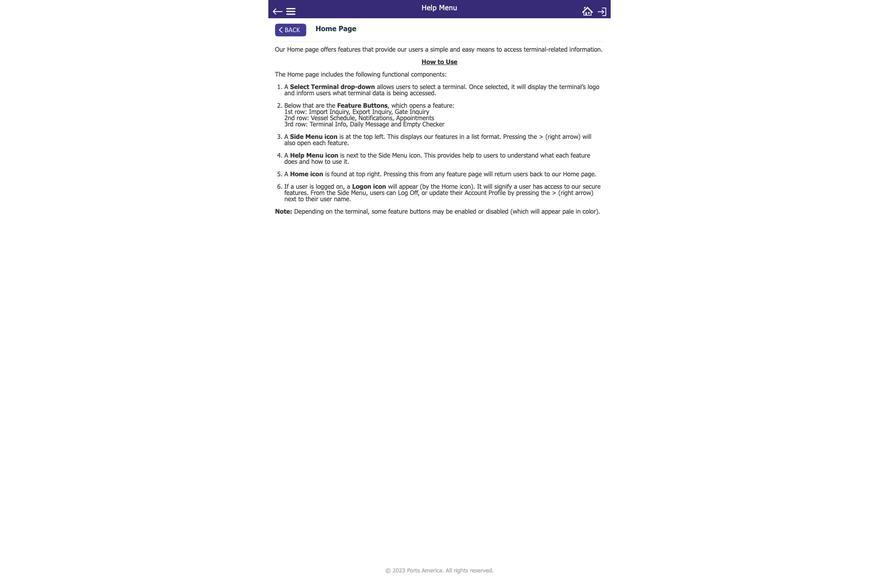 Task type: locate. For each thing, give the bounding box(es) containing it.
top inside is at the top left.  this displays our features in a list format.  pressing the > (right arrow) will also open each feature.
[[364, 133, 373, 141]]

america.
[[422, 567, 444, 574]]

1 horizontal spatial their
[[450, 189, 463, 197]]

feature up icon).
[[447, 170, 466, 178]]

our down checker
[[424, 133, 433, 141]]

1 vertical spatial next
[[284, 195, 296, 203]]

a select terminal drop-down
[[284, 83, 375, 91]]

a right if
[[291, 183, 294, 190]]

update
[[429, 189, 448, 197]]

does
[[284, 158, 297, 165]]

terminal
[[348, 89, 371, 97]]

access left terminal-
[[504, 46, 522, 53]]

>
[[539, 133, 544, 141], [552, 189, 556, 197]]

arrow) inside will appear (by the home icon). it will signify a user has access to our secure features. from the side menu, users can log off, or update their account profile by pressing the > (right arrow) next to their user name.
[[575, 189, 594, 197]]

features right offers
[[338, 46, 361, 53]]

rights
[[454, 567, 468, 574]]

2 horizontal spatial feature
[[571, 152, 590, 159]]

that left provide in the top of the page
[[362, 46, 373, 53]]

0 vertical spatial access
[[504, 46, 522, 53]]

from
[[311, 189, 325, 197]]

(right inside will appear (by the home icon). it will signify a user has access to our secure features. from the side menu, users can log off, or update their account profile by pressing the > (right arrow) next to their user name.
[[558, 189, 573, 197]]

arrow)
[[562, 133, 581, 141], [575, 189, 594, 197]]

and up below
[[284, 89, 295, 97]]

icon
[[325, 133, 338, 141], [325, 152, 338, 159], [310, 170, 323, 178], [373, 183, 386, 190]]

page for includes
[[306, 71, 319, 78]]

0 horizontal spatial what
[[333, 89, 346, 97]]

0 horizontal spatial that
[[303, 102, 314, 109]]

1 horizontal spatial help
[[422, 3, 437, 12]]

1 vertical spatial in
[[576, 208, 581, 215]]

that left are on the left of page
[[303, 102, 314, 109]]

and inside allows users to select a terminal. once selected, it will display the terminal's logo and inform users what terminal data is being accessed.
[[284, 89, 295, 97]]

users left can
[[370, 189, 385, 197]]

pressing left this
[[384, 170, 407, 178]]

1 vertical spatial terminal
[[310, 120, 333, 128]]

2 inquiry, from the left
[[372, 108, 393, 116]]

1 horizontal spatial features
[[435, 133, 458, 141]]

0 horizontal spatial or
[[422, 189, 427, 197]]

inquiry, up message
[[372, 108, 393, 116]]

data
[[373, 89, 385, 97]]

1 vertical spatial each
[[556, 152, 569, 159]]

1 vertical spatial that
[[303, 102, 314, 109]]

our inside will appear (by the home icon). it will signify a user has access to our secure features. from the side menu, users can log off, or update their account profile by pressing the > (right arrow) next to their user name.
[[572, 183, 581, 190]]

help down open
[[290, 152, 304, 159]]

and inside is next to the side menu icon.  this provides help to users to understand what each feature does and how to use it.
[[299, 158, 310, 165]]

help
[[422, 3, 437, 12], [290, 152, 304, 159]]

1 vertical spatial what
[[540, 152, 554, 159]]

help menu banner
[[268, 0, 611, 18]]

the down daily
[[353, 133, 362, 141]]

1 vertical spatial (right
[[558, 189, 573, 197]]

users left back
[[513, 170, 528, 178]]

access right has
[[544, 183, 562, 190]]

1 horizontal spatial in
[[576, 208, 581, 215]]

home
[[316, 24, 337, 33], [287, 46, 303, 53], [287, 71, 304, 78], [290, 170, 308, 178], [563, 170, 579, 178], [442, 183, 458, 190]]

page left offers
[[305, 46, 319, 53]]

to left select
[[412, 83, 418, 91]]

if
[[284, 183, 289, 190]]

a right on,
[[347, 183, 350, 190]]

a left simple
[[425, 46, 429, 53]]

display
[[528, 83, 547, 91]]

page up it
[[468, 170, 482, 178]]

1 vertical spatial this
[[424, 152, 436, 159]]

our left secure
[[572, 183, 581, 190]]

side down the 3rd
[[290, 133, 304, 141]]

page
[[305, 46, 319, 53], [306, 71, 319, 78], [468, 170, 482, 178]]

© 2023 ports america. all rights reserved. footer
[[265, 565, 614, 577]]

2 vertical spatial side
[[337, 189, 349, 197]]

0 vertical spatial (right
[[545, 133, 561, 141]]

what inside allows users to select a terminal. once selected, it will display the terminal's logo and inform users what terminal data is being accessed.
[[333, 89, 346, 97]]

daily
[[350, 120, 364, 128]]

0 vertical spatial arrow)
[[562, 133, 581, 141]]

side left menu, at top
[[337, 189, 349, 197]]

the inside is next to the side menu icon.  this provides help to users to understand what each feature does and how to use it.
[[368, 152, 377, 159]]

menu inside heading
[[439, 3, 457, 12]]

access
[[504, 46, 522, 53], [544, 183, 562, 190]]

info,
[[335, 120, 348, 128]]

next inside will appear (by the home icon). it will signify a user has access to our secure features. from the side menu, users can log off, or update their account profile by pressing the > (right arrow) next to their user name.
[[284, 195, 296, 203]]

1 horizontal spatial >
[[552, 189, 556, 197]]

1 horizontal spatial what
[[540, 152, 554, 159]]

0 vertical spatial what
[[333, 89, 346, 97]]

at down info, at the top of the page
[[346, 133, 351, 141]]

will inside allows users to select a terminal. once selected, it will display the terminal's logo and inform users what terminal data is being accessed.
[[517, 83, 526, 91]]

feature up page.
[[571, 152, 590, 159]]

pale
[[562, 208, 574, 215]]

will
[[517, 83, 526, 91], [583, 133, 592, 141], [484, 170, 493, 178], [388, 183, 397, 190], [484, 183, 492, 190], [531, 208, 540, 215]]

0 horizontal spatial >
[[539, 133, 544, 141]]

1 horizontal spatial access
[[544, 183, 562, 190]]

next inside is next to the side menu icon.  this provides help to users to understand what each feature does and how to use it.
[[346, 152, 358, 159]]

row: right 2nd
[[297, 114, 309, 122]]

their up depending
[[306, 195, 318, 203]]

is inside is at the top left.  this displays our features in a list format.  pressing the > (right arrow) will also open each feature.
[[340, 133, 344, 141]]

provide
[[375, 46, 396, 53]]

what up feature
[[333, 89, 346, 97]]

or right off,
[[422, 189, 427, 197]]

0 vertical spatial terminal
[[311, 83, 339, 91]]

is next to the side menu icon.  this provides help to users to understand what each feature does and how to use it.
[[284, 152, 590, 165]]

how
[[311, 158, 323, 165]]

it
[[477, 183, 482, 190]]

easy
[[462, 46, 475, 53]]

pressing up understand
[[503, 133, 526, 141]]

0 horizontal spatial next
[[284, 195, 296, 203]]

will appear (by the home icon). it will signify a user has access to our secure features. from the side menu, users can log off, or update their account profile by pressing the > (right arrow) next to their user name.
[[284, 183, 601, 203]]

home down the a home icon is found at top right.  pressing this from any feature page will return users back to our home page.
[[442, 183, 458, 190]]

what
[[333, 89, 346, 97], [540, 152, 554, 159]]

next down if
[[284, 195, 296, 203]]

0 horizontal spatial features
[[338, 46, 361, 53]]

users down functional
[[396, 83, 410, 91]]

a right opens
[[428, 102, 431, 109]]

or right enabled
[[478, 208, 484, 215]]

1 vertical spatial access
[[544, 183, 562, 190]]

menu left icon.
[[392, 152, 407, 159]]

the
[[275, 71, 285, 78]]

menu inside is next to the side menu icon.  this provides help to users to understand what each feature does and how to use it.
[[392, 152, 407, 159]]

help up our home page offers features that provide our users a simple and easy means to access terminal-related information.
[[422, 3, 437, 12]]

(right
[[545, 133, 561, 141], [558, 189, 573, 197]]

0 horizontal spatial access
[[504, 46, 522, 53]]

a right the signify
[[514, 183, 517, 190]]

help menu
[[422, 3, 457, 12]]

1 vertical spatial arrow)
[[575, 189, 594, 197]]

2 horizontal spatial side
[[379, 152, 390, 159]]

1 vertical spatial or
[[478, 208, 484, 215]]

0 vertical spatial top
[[364, 133, 373, 141]]

1 vertical spatial page
[[306, 71, 319, 78]]

1 vertical spatial side
[[379, 152, 390, 159]]

page
[[339, 24, 356, 33]]

0 vertical spatial >
[[539, 133, 544, 141]]

0 vertical spatial next
[[346, 152, 358, 159]]

a
[[425, 46, 429, 53], [438, 83, 441, 91], [428, 102, 431, 109], [466, 133, 470, 141], [291, 183, 294, 190], [347, 183, 350, 190], [514, 183, 517, 190]]

row:
[[295, 108, 307, 116], [297, 114, 309, 122], [295, 120, 308, 128]]

help
[[463, 152, 474, 159]]

and down gate
[[391, 120, 401, 128]]

each inside is at the top left.  this displays our features in a list format.  pressing the > (right arrow) will also open each feature.
[[313, 139, 326, 147]]

0 horizontal spatial appear
[[399, 183, 418, 190]]

note:
[[275, 208, 292, 215]]

0 vertical spatial each
[[313, 139, 326, 147]]

top up logon
[[356, 170, 365, 178]]

user down the logged
[[320, 195, 332, 203]]

1 horizontal spatial or
[[478, 208, 484, 215]]

terminal down includes
[[311, 83, 339, 91]]

drop-
[[341, 83, 358, 91]]

home right our
[[287, 46, 303, 53]]

it.
[[344, 158, 349, 165]]

in inside is at the top left.  this displays our features in a list format.  pressing the > (right arrow) will also open each feature.
[[460, 133, 464, 141]]

3 a from the top
[[284, 152, 288, 159]]

0 vertical spatial or
[[422, 189, 427, 197]]

1 horizontal spatial that
[[362, 46, 373, 53]]

page for offers
[[305, 46, 319, 53]]

feature right some
[[388, 208, 408, 215]]

what up back
[[540, 152, 554, 159]]

our right back
[[552, 170, 561, 178]]

side inside will appear (by the home icon). it will signify a user has access to our secure features. from the side menu, users can log off, or update their account profile by pressing the > (right arrow) next to their user name.
[[337, 189, 349, 197]]

0 horizontal spatial pressing
[[384, 170, 407, 178]]

that
[[362, 46, 373, 53], [303, 102, 314, 109]]

1 vertical spatial appear
[[542, 208, 561, 215]]

and inside the "below that are the feature buttons , which opens a feature: 1st row:   import inquiry, export inquiry, gate inquiry 2nd row:  vessel schedule, notifications, appointments 3rd row:  terminal info, daily message and empty checker"
[[391, 120, 401, 128]]

a inside the "below that are the feature buttons , which opens a feature: 1st row:   import inquiry, export inquiry, gate inquiry 2nd row:  vessel schedule, notifications, appointments 3rd row:  terminal info, daily message and empty checker"
[[428, 102, 431, 109]]

our inside is at the top left.  this displays our features in a list format.  pressing the > (right arrow) will also open each feature.
[[424, 133, 433, 141]]

> right has
[[552, 189, 556, 197]]

0 vertical spatial page
[[305, 46, 319, 53]]

1 horizontal spatial pressing
[[503, 133, 526, 141]]

arrow) inside is at the top left.  this displays our features in a list format.  pressing the > (right arrow) will also open each feature.
[[562, 133, 581, 141]]

and
[[450, 46, 460, 53], [284, 89, 295, 97], [391, 120, 401, 128], [299, 158, 310, 165]]

2nd
[[284, 114, 295, 122]]

is inside allows users to select a terminal. once selected, it will display the terminal's logo and inform users what terminal data is being accessed.
[[387, 89, 391, 97]]

users up "how"
[[409, 46, 423, 53]]

a for is at the top left.  this displays our features in a list format.  pressing the > (right arrow) will also open each feature.
[[284, 133, 288, 141]]

opens
[[409, 102, 426, 109]]

0 vertical spatial appear
[[399, 183, 418, 190]]

or
[[422, 189, 427, 197], [478, 208, 484, 215]]

this inside is at the top left.  this displays our features in a list format.  pressing the > (right arrow) will also open each feature.
[[387, 133, 399, 141]]

in right pale
[[576, 208, 581, 215]]

2 horizontal spatial user
[[519, 183, 531, 190]]

home up offers
[[316, 24, 337, 33]]

0 horizontal spatial this
[[387, 133, 399, 141]]

1 horizontal spatial next
[[346, 152, 358, 159]]

0 vertical spatial pressing
[[503, 133, 526, 141]]

side
[[290, 133, 304, 141], [379, 152, 390, 159], [337, 189, 349, 197]]

format.
[[481, 133, 501, 141]]

a for allows users to select a terminal. once selected, it will display the terminal's logo and inform users what terminal data is being accessed.
[[284, 83, 288, 91]]

1 horizontal spatial this
[[424, 152, 436, 159]]

2 a from the top
[[284, 133, 288, 141]]

0 horizontal spatial inquiry,
[[330, 108, 351, 116]]

0 vertical spatial feature
[[571, 152, 590, 159]]

1st
[[284, 108, 293, 116]]

1 horizontal spatial each
[[556, 152, 569, 159]]

user
[[296, 183, 308, 190], [519, 183, 531, 190], [320, 195, 332, 203]]

0 vertical spatial in
[[460, 133, 464, 141]]

our home page offers features that provide our users a simple and easy means to access terminal-related information.
[[275, 46, 603, 53]]

0 horizontal spatial help
[[290, 152, 304, 159]]

following
[[356, 71, 380, 78]]

features
[[338, 46, 361, 53], [435, 133, 458, 141]]

empty
[[403, 120, 421, 128]]

this right the left.
[[387, 133, 399, 141]]

inquiry, up info, at the top of the page
[[330, 108, 351, 116]]

the right are on the left of page
[[326, 102, 335, 109]]

1 vertical spatial help
[[290, 152, 304, 159]]

the up understand
[[528, 133, 537, 141]]

is left found
[[325, 170, 329, 178]]

is down info, at the top of the page
[[340, 133, 344, 141]]

allows
[[377, 83, 394, 91]]

feature:
[[433, 102, 455, 109]]

log
[[398, 189, 408, 197]]

is right data
[[387, 89, 391, 97]]

1 vertical spatial features
[[435, 133, 458, 141]]

icon down feature.
[[325, 152, 338, 159]]

logged
[[316, 183, 334, 190]]

0 vertical spatial help
[[422, 3, 437, 12]]

message
[[365, 120, 389, 128]]

appear inside will appear (by the home icon). it will signify a user has access to our secure features. from the side menu, users can log off, or update their account profile by pressing the > (right arrow) next to their user name.
[[399, 183, 418, 190]]

appear down this
[[399, 183, 418, 190]]

1 vertical spatial >
[[552, 189, 556, 197]]

1 vertical spatial feature
[[447, 170, 466, 178]]

a home icon is found at top right.  pressing this from any feature page will return users back to our home page.
[[284, 170, 597, 178]]

a down also at top left
[[284, 152, 288, 159]]

list
[[472, 133, 479, 141]]

the up right.
[[368, 152, 377, 159]]

use
[[332, 158, 342, 165]]

© 2023 ports america. all rights reserved.
[[385, 567, 494, 574]]

0 horizontal spatial each
[[313, 139, 326, 147]]

appointments
[[396, 114, 434, 122]]

0 vertical spatial at
[[346, 133, 351, 141]]

> up back
[[539, 133, 544, 141]]

0 vertical spatial this
[[387, 133, 399, 141]]

use
[[446, 58, 457, 66]]

0 horizontal spatial feature
[[388, 208, 408, 215]]

1 a from the top
[[284, 83, 288, 91]]

user left has
[[519, 183, 531, 190]]

the right display
[[549, 83, 557, 91]]

each right understand
[[556, 152, 569, 159]]

to right help
[[476, 152, 482, 159]]

home inside will appear (by the home icon). it will signify a user has access to our secure features. from the side menu, users can log off, or update their account profile by pressing the > (right arrow) next to their user name.
[[442, 183, 458, 190]]

is at the top left.  this displays our features in a list format.  pressing the > (right arrow) will also open each feature.
[[284, 133, 592, 147]]

1 horizontal spatial side
[[337, 189, 349, 197]]

next right use
[[346, 152, 358, 159]]

displays
[[401, 133, 422, 141]]

their right the update
[[450, 189, 463, 197]]

in left list
[[460, 133, 464, 141]]

users down format.
[[484, 152, 498, 159]]

> inside is at the top left.  this displays our features in a list format.  pressing the > (right arrow) will also open each feature.
[[539, 133, 544, 141]]

back
[[530, 170, 543, 178]]

export
[[353, 108, 370, 116]]

this right icon.
[[424, 152, 436, 159]]

open
[[297, 139, 311, 147]]

side down the left.
[[379, 152, 390, 159]]

or inside will appear (by the home icon). it will signify a user has access to our secure features. from the side menu, users can log off, or update their account profile by pressing the > (right arrow) next to their user name.
[[422, 189, 427, 197]]

1 vertical spatial at
[[349, 170, 354, 178]]

menu up simple
[[439, 3, 457, 12]]

user right if
[[296, 183, 308, 190]]

the right pressing at top right
[[541, 189, 550, 197]]

0 horizontal spatial side
[[290, 133, 304, 141]]

this
[[387, 133, 399, 141], [424, 152, 436, 159]]

(which
[[510, 208, 529, 215]]

0 horizontal spatial in
[[460, 133, 464, 141]]

page up select at the top of page
[[306, 71, 319, 78]]

and left how
[[299, 158, 310, 165]]

a left select at the top of page
[[284, 83, 288, 91]]

2 vertical spatial page
[[468, 170, 482, 178]]

all
[[446, 567, 452, 574]]

this inside is next to the side menu icon.  this provides help to users to understand what each feature does and how to use it.
[[424, 152, 436, 159]]

1 horizontal spatial inquiry,
[[372, 108, 393, 116]]



Task type: vqa. For each thing, say whether or not it's contained in the screenshot.


Task type: describe. For each thing, give the bounding box(es) containing it.
how
[[422, 58, 436, 66]]

home page
[[316, 24, 356, 33]]

also
[[284, 139, 295, 147]]

simple
[[430, 46, 448, 53]]

2 vertical spatial feature
[[388, 208, 408, 215]]

home down does
[[290, 170, 308, 178]]

gate
[[395, 108, 408, 116]]

down
[[358, 83, 375, 91]]

a inside allows users to select a terminal. once selected, it will display the terminal's logo and inform users what terminal data is being accessed.
[[438, 83, 441, 91]]

> inside will appear (by the home icon). it will signify a user has access to our secure features. from the side menu, users can log off, or update their account profile by pressing the > (right arrow) next to their user name.
[[552, 189, 556, 197]]

that inside the "below that are the feature buttons , which opens a feature: 1st row:   import inquiry, export inquiry, gate inquiry 2nd row:  vessel schedule, notifications, appointments 3rd row:  terminal info, daily message and empty checker"
[[303, 102, 314, 109]]

help inside help menu heading
[[422, 3, 437, 12]]

profile
[[489, 189, 506, 197]]

access inside will appear (by the home icon). it will signify a user has access to our secure features. from the side menu, users can log off, or update their account profile by pressing the > (right arrow) next to their user name.
[[544, 183, 562, 190]]

pressing inside is at the top left.  this displays our features in a list format.  pressing the > (right arrow) will also open each feature.
[[503, 133, 526, 141]]

icon down how
[[310, 170, 323, 178]]

users inside is next to the side menu icon.  this provides help to users to understand what each feature does and how to use it.
[[484, 152, 498, 159]]

related
[[549, 46, 568, 53]]

components:
[[411, 71, 447, 78]]

enabled
[[455, 208, 476, 215]]

the inside allows users to select a terminal. once selected, it will display the terminal's logo and inform users what terminal data is being accessed.
[[549, 83, 557, 91]]

the left on,
[[327, 189, 336, 197]]

users up are on the left of page
[[316, 89, 331, 97]]

the right on on the top left of page
[[335, 208, 343, 215]]

select
[[290, 83, 309, 91]]

note: depending on the terminal, some feature buttons may be enabled or disabled (which will appear pale in color).
[[275, 208, 600, 215]]

name.
[[334, 195, 351, 203]]

some
[[372, 208, 386, 215]]

to left use
[[325, 158, 330, 165]]

to right it.
[[360, 152, 366, 159]]

icon down info, at the top of the page
[[325, 133, 338, 141]]

on
[[326, 208, 333, 215]]

can
[[386, 189, 396, 197]]

a inside will appear (by the home icon). it will signify a user has access to our secure features. from the side menu, users can log off, or update their account profile by pressing the > (right arrow) next to their user name.
[[514, 183, 517, 190]]

means
[[477, 46, 495, 53]]

feature inside is next to the side menu icon.  this provides help to users to understand what each feature does and how to use it.
[[571, 152, 590, 159]]

feature.
[[328, 139, 349, 147]]

right.
[[367, 170, 382, 178]]

any
[[435, 170, 445, 178]]

1 horizontal spatial appear
[[542, 208, 561, 215]]

how to use
[[422, 58, 457, 66]]

a inside is at the top left.  this displays our features in a list format.  pressing the > (right arrow) will also open each feature.
[[466, 133, 470, 141]]

offers
[[321, 46, 336, 53]]

0 vertical spatial side
[[290, 133, 304, 141]]

to left the use
[[438, 58, 444, 66]]

4 a from the top
[[284, 170, 288, 178]]

once
[[469, 83, 483, 91]]

terminal's
[[559, 83, 586, 91]]

to inside allows users to select a terminal. once selected, it will display the terminal's logo and inform users what terminal data is being accessed.
[[412, 83, 418, 91]]

and up the use
[[450, 46, 460, 53]]

information.
[[570, 46, 603, 53]]

our right provide in the top of the page
[[398, 46, 407, 53]]

home left page.
[[563, 170, 579, 178]]

it
[[511, 83, 515, 91]]

selected,
[[485, 83, 510, 91]]

to right 'means'
[[497, 46, 502, 53]]

0 vertical spatial that
[[362, 46, 373, 53]]

feature
[[337, 102, 361, 109]]

icon left can
[[373, 183, 386, 190]]

will inside is at the top left.  this displays our features in a list format.  pressing the > (right arrow) will also open each feature.
[[583, 133, 592, 141]]

1 vertical spatial top
[[356, 170, 365, 178]]

schedule,
[[330, 114, 357, 122]]

the right (by
[[431, 183, 440, 190]]

1 horizontal spatial feature
[[447, 170, 466, 178]]

0 horizontal spatial their
[[306, 195, 318, 203]]

may
[[433, 208, 444, 215]]

our
[[275, 46, 285, 53]]

menu down open
[[306, 152, 324, 159]]

disabled
[[486, 208, 508, 215]]

help menu heading
[[371, 0, 508, 14]]

a side menu icon
[[284, 133, 338, 141]]

account
[[465, 189, 487, 197]]

provides
[[438, 152, 461, 159]]

is left the logged
[[310, 183, 314, 190]]

to right back
[[545, 170, 550, 178]]

logon
[[352, 183, 371, 190]]

menu up a help menu icon
[[305, 133, 323, 141]]

which
[[392, 102, 407, 109]]

features inside is at the top left.  this displays our features in a list format.  pressing the > (right arrow) will also open each feature.
[[435, 133, 458, 141]]

row: right the 3rd
[[295, 120, 308, 128]]

depending
[[294, 208, 324, 215]]

allows users to select a terminal. once selected, it will display the terminal's logo and inform users what terminal data is being accessed.
[[284, 83, 599, 97]]

functional
[[382, 71, 409, 78]]

at inside is at the top left.  this displays our features in a list format.  pressing the > (right arrow) will also open each feature.
[[346, 133, 351, 141]]

1 inquiry, from the left
[[330, 108, 351, 116]]

to left secure
[[564, 183, 570, 190]]

(by
[[420, 183, 429, 190]]

row: right 1st
[[295, 108, 307, 116]]

a for is next to the side menu icon.  this provides help to users to understand what each feature does and how to use it.
[[284, 152, 288, 159]]

3rd
[[284, 120, 294, 128]]

pressing
[[516, 189, 539, 197]]

be
[[446, 208, 453, 215]]

being
[[393, 89, 408, 97]]

reserved.
[[470, 567, 494, 574]]

a help menu icon
[[284, 152, 338, 159]]

terminal,
[[345, 208, 370, 215]]

to up return
[[500, 152, 506, 159]]

0 horizontal spatial user
[[296, 183, 308, 190]]

the inside the "below that are the feature buttons , which opens a feature: 1st row:   import inquiry, export inquiry, gate inquiry 2nd row:  vessel schedule, notifications, appointments 3rd row:  terminal info, daily message and empty checker"
[[326, 102, 335, 109]]

are
[[316, 102, 324, 109]]

vessel
[[311, 114, 328, 122]]

(right inside is at the top left.  this displays our features in a list format.  pressing the > (right arrow) will also open each feature.
[[545, 133, 561, 141]]

what inside is next to the side menu icon.  this provides help to users to understand what each feature does and how to use it.
[[540, 152, 554, 159]]

includes
[[321, 71, 343, 78]]

this
[[409, 170, 418, 178]]

terminal-
[[524, 46, 549, 53]]

buttons
[[410, 208, 431, 215]]

notifications,
[[359, 114, 394, 122]]

if a user is logged on, a logon icon
[[284, 183, 386, 190]]

1 horizontal spatial user
[[320, 195, 332, 203]]

below
[[284, 102, 301, 109]]

signify
[[494, 183, 512, 190]]

select
[[420, 83, 436, 91]]

1 vertical spatial pressing
[[384, 170, 407, 178]]

0 vertical spatial features
[[338, 46, 361, 53]]

import
[[309, 108, 328, 116]]

home up select at the top of page
[[287, 71, 304, 78]]

to up depending
[[298, 195, 304, 203]]

side inside is next to the side menu icon.  this provides help to users to understand what each feature does and how to use it.
[[379, 152, 390, 159]]

users inside will appear (by the home icon). it will signify a user has access to our secure features. from the side menu, users can log off, or update their account profile by pressing the > (right arrow) next to their user name.
[[370, 189, 385, 197]]

is inside is next to the side menu icon.  this provides help to users to understand what each feature does and how to use it.
[[340, 152, 345, 159]]

return
[[495, 170, 511, 178]]

the up drop-
[[345, 71, 354, 78]]

on,
[[336, 183, 345, 190]]

buttons
[[363, 102, 388, 109]]

inform
[[297, 89, 314, 97]]

understand
[[508, 152, 539, 159]]

icon.
[[409, 152, 422, 159]]

by
[[508, 189, 514, 197]]

,
[[388, 102, 390, 109]]

terminal inside the "below that are the feature buttons , which opens a feature: 1st row:   import inquiry, export inquiry, gate inquiry 2nd row:  vessel schedule, notifications, appointments 3rd row:  terminal info, daily message and empty checker"
[[310, 120, 333, 128]]

each inside is next to the side menu icon.  this provides help to users to understand what each feature does and how to use it.
[[556, 152, 569, 159]]



